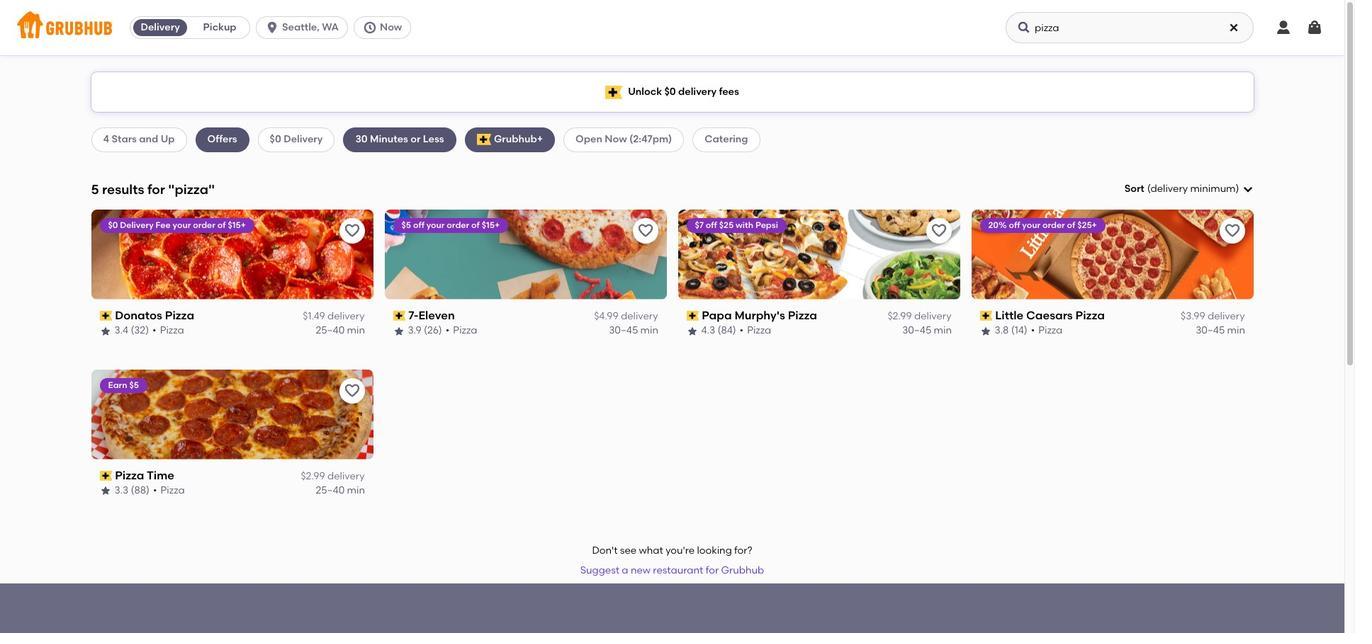 Task type: describe. For each thing, give the bounding box(es) containing it.
pepsi
[[756, 220, 778, 230]]

delivery for pizza time
[[328, 471, 365, 483]]

minimum
[[1191, 183, 1236, 195]]

seattle,
[[282, 21, 320, 33]]

• pizza for pizza
[[153, 325, 184, 337]]

for inside button
[[706, 565, 719, 577]]

and
[[139, 134, 158, 146]]

seattle, wa button
[[256, 16, 354, 39]]

pizza right murphy's
[[788, 309, 818, 322]]

$4.99
[[594, 311, 619, 323]]

0 vertical spatial $0
[[665, 86, 676, 98]]

min for donatos pizza
[[347, 325, 365, 337]]

)
[[1236, 183, 1240, 195]]

offers
[[207, 134, 237, 146]]

$0 delivery fee your order of $15+
[[108, 220, 246, 230]]

svg image inside seattle, wa button
[[265, 21, 279, 35]]

5 results for "pizza"
[[91, 181, 215, 198]]

min for 7-eleven
[[640, 325, 658, 337]]

3.4
[[115, 325, 128, 337]]

star icon image for 7-eleven
[[393, 326, 405, 337]]

• pizza for murphy's
[[740, 325, 772, 337]]

donatos pizza logo image
[[91, 210, 373, 300]]

7-eleven
[[409, 309, 455, 322]]

grubhub+
[[494, 134, 543, 146]]

little caesars pizza
[[996, 309, 1105, 322]]

main navigation navigation
[[0, 0, 1345, 55]]

save this restaurant image for papa murphy's pizza
[[931, 222, 948, 240]]

25–40 min for pizza time
[[315, 485, 365, 497]]

for?
[[735, 545, 753, 557]]

30–45 min for little caesars pizza
[[1196, 325, 1245, 337]]

suggest a new restaurant for grubhub
[[581, 565, 765, 577]]

Search for food, convenience, alcohol... search field
[[1006, 12, 1254, 43]]

$3.99 delivery
[[1181, 311, 1245, 323]]

off for 7-
[[413, 220, 425, 230]]

min for papa murphy's pizza
[[934, 325, 952, 337]]

30–45 for little caesars pizza
[[1196, 325, 1225, 337]]

1 $15+ from the left
[[228, 220, 246, 230]]

order for 7-eleven
[[447, 220, 469, 230]]

star icon image for little caesars pizza
[[980, 326, 992, 337]]

$3.99
[[1181, 311, 1206, 323]]

none field inside 5 results for "pizza" main content
[[1125, 182, 1254, 197]]

subscription pass image for pizza time
[[100, 471, 112, 481]]

papa murphy's pizza logo image
[[678, 210, 960, 300]]

4 stars and up
[[103, 134, 175, 146]]

• pizza for time
[[153, 485, 185, 497]]

3.3 (88)
[[115, 485, 150, 497]]

(88)
[[131, 485, 150, 497]]

results
[[102, 181, 144, 198]]

don't
[[592, 545, 618, 557]]

25–40 min for donatos pizza
[[315, 325, 365, 337]]

murphy's
[[735, 309, 786, 322]]

now inside button
[[380, 21, 402, 33]]

donatos
[[115, 309, 162, 322]]

save this restaurant button for little caesars pizza
[[1220, 218, 1245, 244]]

pickup button
[[190, 16, 250, 39]]

30 minutes or less
[[356, 134, 444, 146]]

pizza up 3.3 (88)
[[115, 469, 144, 483]]

7-
[[409, 309, 419, 322]]

or
[[411, 134, 421, 146]]

min for little caesars pizza
[[1227, 325, 1245, 337]]

delivery for 7-eleven
[[621, 311, 658, 323]]

1 horizontal spatial svg image
[[1276, 19, 1293, 36]]

pizza time
[[115, 469, 174, 483]]

30–45 min for papa murphy's pizza
[[902, 325, 952, 337]]

sort
[[1125, 183, 1145, 195]]

4.3 (84)
[[702, 325, 736, 337]]

1 of from the left
[[218, 220, 226, 230]]

of for little
[[1068, 220, 1076, 230]]

(84)
[[718, 325, 736, 337]]

pizza down papa murphy's pizza
[[747, 325, 772, 337]]

open
[[576, 134, 603, 146]]

save this restaurant image for pizza time
[[344, 383, 361, 400]]

svg image inside now button
[[363, 21, 377, 35]]

7-eleven logo image
[[385, 210, 667, 300]]

20%
[[989, 220, 1007, 230]]

$5 off your order of $15+
[[402, 220, 500, 230]]

delivery button
[[131, 16, 190, 39]]

suggest
[[581, 565, 620, 577]]

5 results for "pizza" main content
[[0, 55, 1345, 634]]

subscription pass image for papa murphy's pizza
[[687, 311, 699, 321]]

what
[[639, 545, 664, 557]]

see
[[620, 545, 637, 557]]

subscription pass image for little caesars pizza
[[980, 311, 993, 321]]

donatos pizza
[[115, 309, 194, 322]]

30–45 for 7-eleven
[[609, 325, 638, 337]]

3.9 (26)
[[408, 325, 442, 337]]

pizza right (26)
[[453, 325, 478, 337]]

less
[[423, 134, 444, 146]]

(26)
[[424, 325, 442, 337]]

$1.49
[[303, 311, 325, 323]]

1 order from the left
[[193, 220, 216, 230]]

5
[[91, 181, 99, 198]]

$25+
[[1078, 220, 1097, 230]]

now button
[[354, 16, 417, 39]]

open now (2:47pm)
[[576, 134, 672, 146]]

3.3
[[115, 485, 128, 497]]

0 vertical spatial for
[[147, 181, 165, 198]]

$7
[[695, 220, 704, 230]]

25–40 for donatos pizza
[[315, 325, 344, 337]]

$2.99 delivery for papa murphy's pizza
[[888, 311, 952, 323]]

order for little caesars pizza
[[1043, 220, 1066, 230]]

(14)
[[1012, 325, 1028, 337]]

little caesars pizza logo image
[[972, 210, 1254, 300]]

you're
[[666, 545, 695, 557]]

pizza down donatos pizza
[[160, 325, 184, 337]]



Task type: locate. For each thing, give the bounding box(es) containing it.
off right save this restaurant icon
[[413, 220, 425, 230]]

• pizza down time
[[153, 485, 185, 497]]

pizza
[[165, 309, 194, 322], [788, 309, 818, 322], [1076, 309, 1105, 322], [160, 325, 184, 337], [453, 325, 478, 337], [747, 325, 772, 337], [1039, 325, 1063, 337], [115, 469, 144, 483], [161, 485, 185, 497]]

unlock $0 delivery fees
[[628, 86, 739, 98]]

• right '(32)'
[[153, 325, 156, 337]]

3.8 (14)
[[995, 325, 1028, 337]]

0 horizontal spatial $15+
[[228, 220, 246, 230]]

svg image
[[1307, 19, 1324, 36], [265, 21, 279, 35], [363, 21, 377, 35], [1229, 22, 1240, 33], [1243, 184, 1254, 195]]

$1.49 delivery
[[303, 311, 365, 323]]

little
[[996, 309, 1024, 322]]

1 vertical spatial $0
[[270, 134, 281, 146]]

subscription pass image left papa
[[687, 311, 699, 321]]

delivery inside field
[[1151, 183, 1188, 195]]

1 vertical spatial grubhub plus flag logo image
[[477, 134, 491, 146]]

1 vertical spatial $2.99
[[301, 471, 325, 483]]

0 horizontal spatial 30–45
[[609, 325, 638, 337]]

save this restaurant image
[[637, 222, 654, 240], [931, 222, 948, 240], [1224, 222, 1241, 240], [344, 383, 361, 400]]

1 30–45 min from the left
[[609, 325, 658, 337]]

with
[[736, 220, 754, 230]]

20% off your order of $25+
[[989, 220, 1097, 230]]

min for pizza time
[[347, 485, 365, 497]]

2 vertical spatial $0
[[108, 220, 118, 230]]

$2.99
[[888, 311, 912, 323], [301, 471, 325, 483]]

• pizza for eleven
[[446, 325, 478, 337]]

a
[[622, 565, 629, 577]]

grubhub plus flag logo image left grubhub+
[[477, 134, 491, 146]]

now right wa
[[380, 21, 402, 33]]

1 horizontal spatial of
[[472, 220, 480, 230]]

3 your from the left
[[1023, 220, 1041, 230]]

2 horizontal spatial your
[[1023, 220, 1041, 230]]

25–40 for pizza time
[[315, 485, 344, 497]]

2 30–45 min from the left
[[902, 325, 952, 337]]

0 horizontal spatial $2.99
[[301, 471, 325, 483]]

subscription pass image left pizza time
[[100, 471, 112, 481]]

0 horizontal spatial subscription pass image
[[100, 311, 112, 321]]

pizza right donatos
[[165, 309, 194, 322]]

unlock
[[628, 86, 662, 98]]

delivery
[[679, 86, 717, 98], [1151, 183, 1188, 195], [328, 311, 365, 323], [621, 311, 658, 323], [915, 311, 952, 323], [1208, 311, 1245, 323], [328, 471, 365, 483]]

delivery left pickup
[[141, 21, 180, 33]]

1 horizontal spatial $5
[[402, 220, 411, 230]]

for right results
[[147, 181, 165, 198]]

1 horizontal spatial $0
[[270, 134, 281, 146]]

30–45 min for 7-eleven
[[609, 325, 658, 337]]

3.8
[[995, 325, 1009, 337]]

2 subscription pass image from the left
[[980, 311, 993, 321]]

(32)
[[131, 325, 149, 337]]

save this restaurant button for 7-eleven
[[633, 218, 658, 244]]

delivery for $0 delivery
[[284, 134, 323, 146]]

0 vertical spatial 25–40
[[315, 325, 344, 337]]

0 horizontal spatial 30–45 min
[[609, 325, 658, 337]]

eleven
[[419, 309, 455, 322]]

star icon image for donatos pizza
[[100, 326, 111, 337]]

• right (14) at the bottom right of the page
[[1031, 325, 1035, 337]]

star icon image left 3.3
[[100, 486, 111, 497]]

4.3
[[702, 325, 716, 337]]

• pizza down "caesars"
[[1031, 325, 1063, 337]]

subscription pass image left 7-
[[393, 311, 406, 321]]

3.9
[[408, 325, 422, 337]]

your for little
[[1023, 220, 1041, 230]]

0 vertical spatial $5
[[402, 220, 411, 230]]

star icon image left 3.8
[[980, 326, 992, 337]]

star icon image left 4.3
[[687, 326, 698, 337]]

0 horizontal spatial your
[[173, 220, 191, 230]]

• right (84)
[[740, 325, 744, 337]]

(
[[1148, 183, 1151, 195]]

grubhub plus flag logo image left unlock
[[606, 85, 623, 99]]

subscription pass image
[[393, 311, 406, 321], [687, 311, 699, 321], [100, 471, 112, 481]]

1 vertical spatial 25–40 min
[[315, 485, 365, 497]]

1 horizontal spatial $2.99
[[888, 311, 912, 323]]

0 horizontal spatial of
[[218, 220, 226, 230]]

• pizza for caesars
[[1031, 325, 1063, 337]]

1 vertical spatial $5
[[129, 381, 139, 390]]

pizza time logo image
[[91, 370, 373, 460]]

off
[[413, 220, 425, 230], [706, 220, 717, 230], [1009, 220, 1021, 230]]

2 your from the left
[[427, 220, 445, 230]]

delivery
[[141, 21, 180, 33], [284, 134, 323, 146], [120, 220, 154, 230]]

3.4 (32)
[[115, 325, 149, 337]]

restaurant
[[653, 565, 704, 577]]

30–45 min
[[609, 325, 658, 337], [902, 325, 952, 337], [1196, 325, 1245, 337]]

subscription pass image
[[100, 311, 112, 321], [980, 311, 993, 321]]

svg image inside field
[[1243, 184, 1254, 195]]

off right 20%
[[1009, 220, 1021, 230]]

• pizza
[[153, 325, 184, 337], [446, 325, 478, 337], [740, 325, 772, 337], [1031, 325, 1063, 337], [153, 485, 185, 497]]

$7 off $25 with pepsi
[[695, 220, 778, 230]]

0 horizontal spatial $5
[[129, 381, 139, 390]]

2 horizontal spatial subscription pass image
[[687, 311, 699, 321]]

delivery for donatos pizza
[[328, 311, 365, 323]]

delivery for little caesars pizza
[[1208, 311, 1245, 323]]

save this restaurant image for little caesars pizza
[[1224, 222, 1241, 240]]

subscription pass image left donatos
[[100, 311, 112, 321]]

1 vertical spatial now
[[605, 134, 627, 146]]

2 25–40 from the top
[[315, 485, 344, 497]]

svg image
[[1276, 19, 1293, 36], [1017, 21, 1032, 35]]

subscription pass image for 7-eleven
[[393, 311, 406, 321]]

1 vertical spatial 25–40
[[315, 485, 344, 497]]

2 $15+ from the left
[[482, 220, 500, 230]]

$2.99 delivery
[[888, 311, 952, 323], [301, 471, 365, 483]]

grubhub
[[721, 565, 765, 577]]

0 vertical spatial now
[[380, 21, 402, 33]]

minutes
[[370, 134, 408, 146]]

None field
[[1125, 182, 1254, 197]]

0 vertical spatial $2.99 delivery
[[888, 311, 952, 323]]

3 of from the left
[[1068, 220, 1076, 230]]

2 horizontal spatial off
[[1009, 220, 1021, 230]]

$0
[[665, 86, 676, 98], [270, 134, 281, 146], [108, 220, 118, 230]]

• right (26)
[[446, 325, 450, 337]]

$0 down results
[[108, 220, 118, 230]]

order
[[193, 220, 216, 230], [447, 220, 469, 230], [1043, 220, 1066, 230]]

for
[[147, 181, 165, 198], [706, 565, 719, 577]]

star icon image left 3.9
[[393, 326, 405, 337]]

1 vertical spatial for
[[706, 565, 719, 577]]

save this restaurant image for 7-eleven
[[637, 222, 654, 240]]

looking
[[697, 545, 732, 557]]

catering
[[705, 134, 748, 146]]

2 off from the left
[[706, 220, 717, 230]]

1 horizontal spatial 30–45
[[902, 325, 932, 337]]

star icon image for pizza time
[[100, 486, 111, 497]]

new
[[631, 565, 651, 577]]

3 off from the left
[[1009, 220, 1021, 230]]

2 horizontal spatial of
[[1068, 220, 1076, 230]]

4
[[103, 134, 109, 146]]

fee
[[156, 220, 171, 230]]

2 horizontal spatial 30–45
[[1196, 325, 1225, 337]]

0 horizontal spatial svg image
[[1017, 21, 1032, 35]]

"pizza"
[[168, 181, 215, 198]]

suggest a new restaurant for grubhub button
[[574, 559, 771, 584]]

1 horizontal spatial order
[[447, 220, 469, 230]]

1 25–40 min from the top
[[315, 325, 365, 337]]

$2.99 for papa murphy's pizza
[[888, 311, 912, 323]]

0 horizontal spatial for
[[147, 181, 165, 198]]

save this restaurant button for donatos pizza
[[339, 218, 365, 244]]

of for 7-
[[472, 220, 480, 230]]

1 30–45 from the left
[[609, 325, 638, 337]]

delivery inside "button"
[[141, 21, 180, 33]]

• pizza right (26)
[[446, 325, 478, 337]]

• for pizza
[[153, 325, 156, 337]]

off for papa
[[706, 220, 717, 230]]

1 horizontal spatial now
[[605, 134, 627, 146]]

caesars
[[1027, 309, 1073, 322]]

0 horizontal spatial now
[[380, 21, 402, 33]]

2 25–40 min from the top
[[315, 485, 365, 497]]

2 of from the left
[[472, 220, 480, 230]]

1 horizontal spatial subscription pass image
[[393, 311, 406, 321]]

time
[[147, 469, 174, 483]]

• for eleven
[[446, 325, 450, 337]]

now right "open"
[[605, 134, 627, 146]]

now
[[380, 21, 402, 33], [605, 134, 627, 146]]

delivery for papa murphy's pizza
[[915, 311, 952, 323]]

1 horizontal spatial $15+
[[482, 220, 500, 230]]

$5 right save this restaurant icon
[[402, 220, 411, 230]]

1 off from the left
[[413, 220, 425, 230]]

grubhub plus flag logo image for unlock $0 delivery fees
[[606, 85, 623, 99]]

2 vertical spatial delivery
[[120, 220, 154, 230]]

delivery left 30
[[284, 134, 323, 146]]

of
[[218, 220, 226, 230], [472, 220, 480, 230], [1068, 220, 1076, 230]]

earn $5
[[108, 381, 139, 390]]

0 horizontal spatial subscription pass image
[[100, 471, 112, 481]]

1 horizontal spatial off
[[706, 220, 717, 230]]

now inside 5 results for "pizza" main content
[[605, 134, 627, 146]]

pizza down little caesars pizza
[[1039, 325, 1063, 337]]

0 horizontal spatial grubhub plus flag logo image
[[477, 134, 491, 146]]

0 horizontal spatial order
[[193, 220, 216, 230]]

1 vertical spatial delivery
[[284, 134, 323, 146]]

your for 7-
[[427, 220, 445, 230]]

star icon image for papa murphy's pizza
[[687, 326, 698, 337]]

1 vertical spatial $2.99 delivery
[[301, 471, 365, 483]]

0 vertical spatial delivery
[[141, 21, 180, 33]]

papa
[[702, 309, 732, 322]]

3 30–45 from the left
[[1196, 325, 1225, 337]]

3 30–45 min from the left
[[1196, 325, 1245, 337]]

wa
[[322, 21, 339, 33]]

don't see what you're looking for?
[[592, 545, 753, 557]]

delivery left fee
[[120, 220, 154, 230]]

2 30–45 from the left
[[902, 325, 932, 337]]

save this restaurant image
[[344, 222, 361, 240]]

grubhub plus flag logo image
[[606, 85, 623, 99], [477, 134, 491, 146]]

subscription pass image left the little
[[980, 311, 993, 321]]

0 vertical spatial $2.99
[[888, 311, 912, 323]]

star icon image
[[100, 326, 111, 337], [393, 326, 405, 337], [687, 326, 698, 337], [980, 326, 992, 337], [100, 486, 111, 497]]

30–45
[[609, 325, 638, 337], [902, 325, 932, 337], [1196, 325, 1225, 337]]

pickup
[[203, 21, 237, 33]]

$0 right unlock
[[665, 86, 676, 98]]

pizza right "caesars"
[[1076, 309, 1105, 322]]

0 horizontal spatial off
[[413, 220, 425, 230]]

save this restaurant button for pizza time
[[339, 378, 365, 404]]

1 your from the left
[[173, 220, 191, 230]]

$25
[[719, 220, 734, 230]]

for down looking
[[706, 565, 719, 577]]

$4.99 delivery
[[594, 311, 658, 323]]

2 horizontal spatial order
[[1043, 220, 1066, 230]]

2 horizontal spatial $0
[[665, 86, 676, 98]]

30–45 for papa murphy's pizza
[[902, 325, 932, 337]]

star icon image left 3.4
[[100, 326, 111, 337]]

2 order from the left
[[447, 220, 469, 230]]

fees
[[719, 86, 739, 98]]

$2.99 for pizza time
[[301, 471, 325, 483]]

0 horizontal spatial $0
[[108, 220, 118, 230]]

papa murphy's pizza
[[702, 309, 818, 322]]

pizza down time
[[161, 485, 185, 497]]

$0 delivery
[[270, 134, 323, 146]]

30
[[356, 134, 368, 146]]

25–40
[[315, 325, 344, 337], [315, 485, 344, 497]]

3 order from the left
[[1043, 220, 1066, 230]]

off for little
[[1009, 220, 1021, 230]]

0 vertical spatial 25–40 min
[[315, 325, 365, 337]]

0 vertical spatial grubhub plus flag logo image
[[606, 85, 623, 99]]

1 subscription pass image from the left
[[100, 311, 112, 321]]

2 horizontal spatial 30–45 min
[[1196, 325, 1245, 337]]

1 horizontal spatial 30–45 min
[[902, 325, 952, 337]]

none field containing sort
[[1125, 182, 1254, 197]]

1 horizontal spatial $2.99 delivery
[[888, 311, 952, 323]]

1 horizontal spatial your
[[427, 220, 445, 230]]

subscription pass image for donatos pizza
[[100, 311, 112, 321]]

$0 for $0 delivery
[[270, 134, 281, 146]]

1 25–40 from the top
[[315, 325, 344, 337]]

off right $7 at right top
[[706, 220, 717, 230]]

$0 right offers
[[270, 134, 281, 146]]

stars
[[112, 134, 137, 146]]

• for caesars
[[1031, 325, 1035, 337]]

1 horizontal spatial grubhub plus flag logo image
[[606, 85, 623, 99]]

delivery for $0 delivery fee your order of $15+
[[120, 220, 154, 230]]

• for murphy's
[[740, 325, 744, 337]]

sort ( delivery minimum )
[[1125, 183, 1240, 195]]

$0 for $0 delivery fee your order of $15+
[[108, 220, 118, 230]]

grubhub plus flag logo image for grubhub+
[[477, 134, 491, 146]]

(2:47pm)
[[630, 134, 672, 146]]

• for time
[[153, 485, 157, 497]]

• pizza down papa murphy's pizza
[[740, 325, 772, 337]]

earn
[[108, 381, 127, 390]]

• pizza down donatos pizza
[[153, 325, 184, 337]]

up
[[161, 134, 175, 146]]

min
[[347, 325, 365, 337], [640, 325, 658, 337], [934, 325, 952, 337], [1227, 325, 1245, 337], [347, 485, 365, 497]]

1 horizontal spatial subscription pass image
[[980, 311, 993, 321]]

save this restaurant button for papa murphy's pizza
[[926, 218, 952, 244]]

1 horizontal spatial for
[[706, 565, 719, 577]]

seattle, wa
[[282, 21, 339, 33]]

$5 right earn
[[129, 381, 139, 390]]

0 horizontal spatial $2.99 delivery
[[301, 471, 365, 483]]

• right (88)
[[153, 485, 157, 497]]

$2.99 delivery for pizza time
[[301, 471, 365, 483]]



Task type: vqa. For each thing, say whether or not it's contained in the screenshot.


